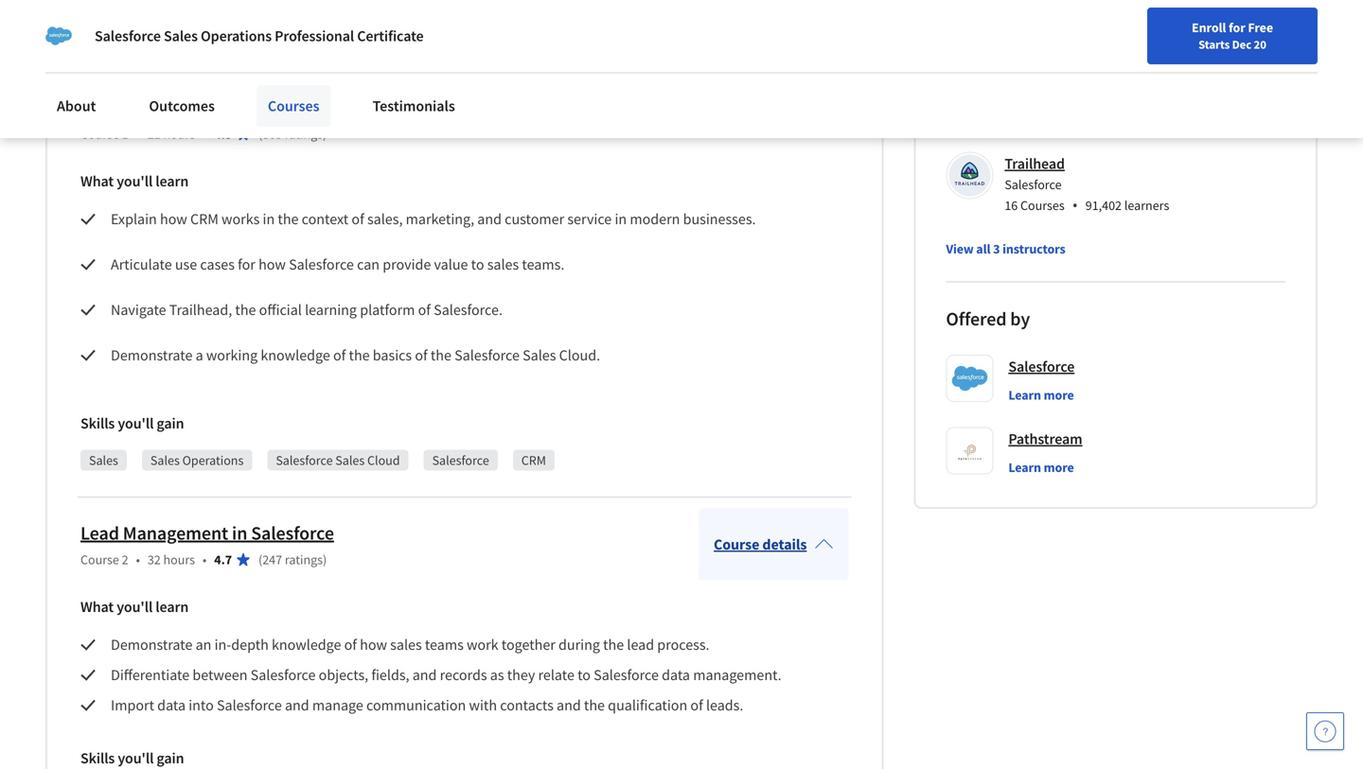Task type: describe. For each thing, give the bounding box(es) containing it.
by
[[1011, 307, 1030, 331]]

navigate trailhead, the official learning platform of salesforce.
[[111, 301, 503, 320]]

details
[[763, 535, 807, 554]]

for inside "enroll for free starts dec 20"
[[1229, 19, 1246, 36]]

course details
[[714, 535, 807, 554]]

sales up management
[[150, 452, 180, 469]]

cloud
[[367, 452, 400, 469]]

and down relate
[[557, 696, 581, 715]]

salesforce down salesforce. at the left of the page
[[455, 346, 520, 365]]

overview
[[201, 96, 277, 119]]

• right 2
[[136, 551, 140, 569]]

contacts
[[500, 696, 554, 715]]

2 gain from the top
[[157, 749, 184, 768]]

differentiate
[[111, 666, 190, 685]]

offered by
[[946, 307, 1030, 331]]

4.5
[[214, 125, 232, 142]]

certificate
[[357, 27, 424, 45]]

the left qualification
[[584, 696, 605, 715]]

the right basics
[[431, 346, 452, 365]]

learn for pathstream
[[1009, 459, 1042, 476]]

import data into salesforce and manage communication with contacts and the qualification of leads.
[[111, 696, 744, 715]]

1 vertical spatial knowledge
[[272, 636, 341, 655]]

value
[[434, 255, 468, 274]]

view all 3 instructors
[[946, 240, 1066, 257]]

• left 4.7
[[203, 551, 207, 569]]

coursera image
[[23, 15, 143, 46]]

sales up lead
[[89, 452, 118, 469]]

teams
[[425, 636, 464, 655]]

2
[[122, 551, 128, 569]]

the left basics
[[349, 346, 370, 365]]

2 horizontal spatial in
[[615, 210, 627, 229]]

communication
[[366, 696, 466, 715]]

course for lead management in salesforce
[[80, 551, 119, 569]]

2 skills you'll gain from the top
[[80, 749, 184, 768]]

import
[[111, 696, 154, 715]]

show notifications image
[[1143, 24, 1166, 46]]

32
[[148, 551, 161, 569]]

learn more button for salesforce
[[1009, 386, 1074, 405]]

in-
[[215, 636, 231, 655]]

salesforce right cloud on the bottom
[[432, 452, 489, 469]]

what for lead management in salesforce
[[80, 598, 114, 617]]

of left leads.
[[691, 696, 703, 715]]

into
[[189, 696, 214, 715]]

provide
[[383, 255, 431, 274]]

navigate
[[111, 301, 166, 320]]

and up import data into salesforce and manage communication with contacts and the qualification of leads.
[[413, 666, 437, 685]]

view all 3 instructors button
[[946, 239, 1066, 258]]

instructors
[[1003, 240, 1066, 257]]

a
[[196, 346, 203, 365]]

0 vertical spatial to
[[471, 255, 484, 274]]

outcomes link
[[138, 85, 226, 127]]

2 vertical spatial crm
[[522, 452, 546, 469]]

salesforce down "between" in the left of the page
[[217, 696, 282, 715]]

0 vertical spatial knowledge
[[261, 346, 330, 365]]

pathstream link
[[1009, 427, 1083, 451]]

salesforce right read
[[95, 27, 161, 45]]

qualification
[[608, 696, 688, 715]]

salesforce sales cloud
[[276, 452, 400, 469]]

salesforce link
[[1009, 355, 1075, 378]]

sales left cloud on the bottom
[[335, 452, 365, 469]]

salesforce image
[[45, 23, 72, 49]]

crm for how
[[190, 210, 219, 229]]

depth
[[231, 636, 269, 655]]

sales,
[[367, 210, 403, 229]]

offered
[[946, 307, 1007, 331]]

the left 'official'
[[235, 301, 256, 320]]

work
[[467, 636, 499, 655]]

( 247 ratings )
[[258, 551, 327, 569]]

of up objects,
[[344, 636, 357, 655]]

trailhead salesforce 16 courses • 91,402 learners
[[1005, 154, 1170, 215]]

dec
[[1233, 37, 1252, 52]]

the left context
[[278, 210, 299, 229]]

) for lead management in salesforce
[[323, 551, 327, 569]]

teams.
[[522, 255, 565, 274]]

2 horizontal spatial how
[[360, 636, 387, 655]]

learn more button for pathstream
[[1009, 458, 1074, 477]]

with
[[469, 696, 497, 715]]

courses link
[[257, 85, 331, 127]]

crm for and
[[161, 96, 197, 119]]

more for salesforce
[[1044, 387, 1074, 404]]

lead management in salesforce link
[[80, 522, 334, 545]]

they
[[507, 666, 535, 685]]

together
[[502, 636, 556, 655]]

enroll
[[1192, 19, 1227, 36]]

modern
[[630, 210, 680, 229]]

lead management in salesforce
[[80, 522, 334, 545]]

platform
[[360, 301, 415, 320]]

hours for and
[[163, 125, 195, 142]]

read more
[[45, 20, 117, 38]]

leads.
[[706, 696, 744, 715]]

about link
[[45, 85, 107, 127]]

an
[[196, 636, 212, 655]]

view
[[946, 240, 974, 257]]

pathstream
[[1009, 430, 1083, 449]]

ratings for lead management in salesforce
[[285, 551, 323, 569]]

outcomes
[[149, 97, 215, 116]]

0 vertical spatial sales
[[487, 255, 519, 274]]

the left lead
[[603, 636, 624, 655]]

16
[[1005, 197, 1018, 214]]

and up course 1 • 21 hours •
[[127, 96, 157, 119]]

865
[[263, 125, 282, 142]]

0 vertical spatial courses
[[268, 97, 320, 116]]

20
[[1254, 37, 1267, 52]]

) for sales and crm overview
[[323, 125, 327, 142]]

1 vertical spatial to
[[578, 666, 591, 685]]

sales left cloud.
[[523, 346, 556, 365]]

testimonials link
[[361, 85, 467, 127]]

trailhead
[[1005, 154, 1065, 173]]

fields,
[[371, 666, 410, 685]]

of right basics
[[415, 346, 428, 365]]

247
[[263, 551, 282, 569]]

use
[[175, 255, 197, 274]]

salesforce inside trailhead salesforce 16 courses • 91,402 learners
[[1005, 176, 1062, 193]]

you'll up sales operations
[[118, 414, 154, 433]]

0 horizontal spatial sales
[[390, 636, 422, 655]]



Task type: vqa. For each thing, say whether or not it's contained in the screenshot.
the Earn Your Degree Collection element at the bottom
no



Task type: locate. For each thing, give the bounding box(es) containing it.
1 vertical spatial learn
[[156, 598, 189, 617]]

1 vertical spatial more
[[1044, 387, 1074, 404]]

0 horizontal spatial data
[[157, 696, 186, 715]]

• left '4.5'
[[203, 125, 207, 142]]

1 vertical spatial )
[[323, 551, 327, 569]]

2 demonstrate from the top
[[111, 636, 193, 655]]

4.7
[[214, 551, 232, 569]]

skills you'll gain
[[80, 414, 184, 433], [80, 749, 184, 768]]

1 hours from the top
[[163, 125, 195, 142]]

1 horizontal spatial courses
[[1021, 197, 1065, 214]]

1 learn more from the top
[[1009, 387, 1074, 404]]

starts
[[1199, 37, 1230, 52]]

0 vertical spatial operations
[[201, 27, 272, 45]]

1 vertical spatial operations
[[182, 452, 244, 469]]

demonstrate a working knowledge of the basics of the salesforce sales cloud.
[[111, 346, 600, 365]]

what you'll learn for management
[[80, 598, 189, 617]]

explain how crm works in the context of sales, marketing, and customer service in modern businesses.
[[111, 210, 756, 229]]

1 vertical spatial demonstrate
[[111, 636, 193, 655]]

learn down salesforce link at the top right of page
[[1009, 387, 1042, 404]]

courses right 16
[[1021, 197, 1065, 214]]

to right value
[[471, 255, 484, 274]]

) right 865
[[323, 125, 327, 142]]

of left sales,
[[352, 210, 364, 229]]

you'll up 'explain' at the top left of the page
[[117, 172, 153, 191]]

0 vertical spatial )
[[323, 125, 327, 142]]

2 what you'll learn from the top
[[80, 598, 189, 617]]

learn for salesforce
[[1009, 387, 1042, 404]]

( down overview at the left of the page
[[258, 125, 263, 142]]

basics
[[373, 346, 412, 365]]

2 ratings from the top
[[285, 551, 323, 569]]

0 vertical spatial learn
[[1009, 387, 1042, 404]]

•
[[136, 125, 140, 142], [203, 125, 207, 142], [1073, 195, 1078, 215], [136, 551, 140, 569], [203, 551, 207, 569]]

learn
[[156, 172, 189, 191], [156, 598, 189, 617]]

salesforce up "( 247 ratings )"
[[251, 522, 334, 545]]

2 learn from the top
[[1009, 459, 1042, 476]]

0 vertical spatial hours
[[163, 125, 195, 142]]

course left 1
[[80, 125, 119, 142]]

how up 'official'
[[259, 255, 286, 274]]

ratings for sales and crm overview
[[285, 125, 323, 142]]

1 gain from the top
[[157, 414, 184, 433]]

0 vertical spatial how
[[160, 210, 187, 229]]

and left manage
[[285, 696, 309, 715]]

( right 4.7
[[258, 551, 263, 569]]

0 vertical spatial (
[[258, 125, 263, 142]]

explain
[[111, 210, 157, 229]]

learn more down salesforce link at the top right of page
[[1009, 387, 1074, 404]]

working
[[206, 346, 258, 365]]

1 vertical spatial courses
[[1021, 197, 1065, 214]]

during
[[559, 636, 600, 655]]

1 vertical spatial how
[[259, 255, 286, 274]]

2 learn more from the top
[[1009, 459, 1074, 476]]

0 vertical spatial learn
[[156, 172, 189, 191]]

operations up the 'lead management in salesforce' link
[[182, 452, 244, 469]]

between
[[193, 666, 248, 685]]

course left the details
[[714, 535, 760, 554]]

sales operations
[[150, 452, 244, 469]]

operations up overview at the left of the page
[[201, 27, 272, 45]]

of right platform
[[418, 301, 431, 320]]

courses up ( 865 ratings )
[[268, 97, 320, 116]]

records
[[440, 666, 487, 685]]

1 ratings from the top
[[285, 125, 323, 142]]

learn
[[1009, 387, 1042, 404], [1009, 459, 1042, 476]]

differentiate between salesforce objects, fields, and records as they relate to salesforce data management.
[[111, 666, 782, 685]]

more down salesforce link at the top right of page
[[1044, 387, 1074, 404]]

gain down differentiate
[[157, 749, 184, 768]]

21
[[148, 125, 161, 142]]

learn down 21
[[156, 172, 189, 191]]

demonstrate for demonstrate a working knowledge of the basics of the salesforce sales cloud.
[[111, 346, 193, 365]]

1 skills from the top
[[80, 414, 115, 433]]

for up dec on the right of the page
[[1229, 19, 1246, 36]]

hours right 21
[[163, 125, 195, 142]]

what you'll learn
[[80, 172, 189, 191], [80, 598, 189, 617]]

learn for management
[[156, 598, 189, 617]]

more inside "button"
[[82, 20, 117, 38]]

trailhead link
[[1005, 154, 1065, 173]]

hours right 32
[[163, 551, 195, 569]]

0 vertical spatial what
[[80, 172, 114, 191]]

works
[[222, 210, 260, 229]]

trailhead image
[[949, 155, 991, 196]]

1 horizontal spatial sales
[[487, 255, 519, 274]]

learning
[[305, 301, 357, 320]]

hours for management
[[163, 551, 195, 569]]

0 horizontal spatial for
[[238, 255, 256, 274]]

how
[[160, 210, 187, 229], [259, 255, 286, 274], [360, 636, 387, 655]]

you'll down course 2 • 32 hours •
[[117, 598, 153, 617]]

learn down pathstream
[[1009, 459, 1042, 476]]

and left customer
[[477, 210, 502, 229]]

demonstrate an in-depth knowledge of how sales teams work together during the lead process.
[[111, 636, 710, 655]]

2 skills from the top
[[80, 749, 115, 768]]

( 865 ratings )
[[258, 125, 327, 142]]

2 what from the top
[[80, 598, 114, 617]]

1 horizontal spatial how
[[259, 255, 286, 274]]

1 vertical spatial skills
[[80, 749, 115, 768]]

1 vertical spatial skills you'll gain
[[80, 749, 184, 768]]

you'll down import
[[118, 749, 154, 768]]

• right 1
[[136, 125, 140, 142]]

( for overview
[[258, 125, 263, 142]]

enroll for free starts dec 20
[[1192, 19, 1274, 52]]

learn more for pathstream
[[1009, 459, 1074, 476]]

more
[[82, 20, 117, 38], [1044, 387, 1074, 404], [1044, 459, 1074, 476]]

1 what from the top
[[80, 172, 114, 191]]

course 1 • 21 hours •
[[80, 125, 207, 142]]

) right 247
[[323, 551, 327, 569]]

service
[[568, 210, 612, 229]]

official
[[259, 301, 302, 320]]

for right cases
[[238, 255, 256, 274]]

1 vertical spatial for
[[238, 255, 256, 274]]

learn down 32
[[156, 598, 189, 617]]

1 vertical spatial learn more button
[[1009, 458, 1074, 477]]

sales left teams. on the top left
[[487, 255, 519, 274]]

customer
[[505, 210, 564, 229]]

testimonials
[[373, 97, 455, 116]]

course details button
[[699, 509, 849, 581]]

1 vertical spatial gain
[[157, 749, 184, 768]]

1 horizontal spatial for
[[1229, 19, 1246, 36]]

what you'll learn up 'explain' at the top left of the page
[[80, 172, 189, 191]]

1 ) from the top
[[323, 125, 327, 142]]

professional
[[275, 27, 354, 45]]

0 vertical spatial gain
[[157, 414, 184, 433]]

sales and crm overview
[[80, 96, 277, 119]]

0 vertical spatial data
[[662, 666, 690, 685]]

0 vertical spatial ratings
[[285, 125, 323, 142]]

0 vertical spatial crm
[[161, 96, 197, 119]]

courses inside trailhead salesforce 16 courses • 91,402 learners
[[1021, 197, 1065, 214]]

to right relate
[[578, 666, 591, 685]]

what for sales and crm overview
[[80, 172, 114, 191]]

what up 'explain' at the top left of the page
[[80, 172, 114, 191]]

objects,
[[319, 666, 368, 685]]

courses
[[268, 97, 320, 116], [1021, 197, 1065, 214]]

course
[[80, 125, 119, 142], [714, 535, 760, 554], [80, 551, 119, 569]]

demonstrate up differentiate
[[111, 636, 193, 655]]

manage
[[312, 696, 363, 715]]

lead
[[627, 636, 654, 655]]

• inside trailhead salesforce 16 courses • 91,402 learners
[[1073, 195, 1078, 215]]

2 learn more button from the top
[[1009, 458, 1074, 477]]

salesforce down depth
[[251, 666, 316, 685]]

0 vertical spatial demonstrate
[[111, 346, 193, 365]]

learn for and
[[156, 172, 189, 191]]

)
[[323, 125, 327, 142], [323, 551, 327, 569]]

3
[[993, 240, 1000, 257]]

course inside dropdown button
[[714, 535, 760, 554]]

2 ) from the top
[[323, 551, 327, 569]]

relate
[[538, 666, 575, 685]]

demonstrate down navigate
[[111, 346, 193, 365]]

sales up fields,
[[390, 636, 422, 655]]

sales up outcomes
[[164, 27, 198, 45]]

all
[[977, 240, 991, 257]]

course for sales and crm overview
[[80, 125, 119, 142]]

0 horizontal spatial courses
[[268, 97, 320, 116]]

read more button
[[45, 19, 117, 39]]

demonstrate for demonstrate an in-depth knowledge of how sales teams work together during the lead process.
[[111, 636, 193, 655]]

1 vertical spatial ratings
[[285, 551, 323, 569]]

sales up 1
[[80, 96, 123, 119]]

knowledge up objects,
[[272, 636, 341, 655]]

1 what you'll learn from the top
[[80, 172, 189, 191]]

skills you'll gain up sales operations
[[80, 414, 184, 433]]

0 vertical spatial more
[[82, 20, 117, 38]]

ratings right 865
[[285, 125, 323, 142]]

0 vertical spatial learn more
[[1009, 387, 1074, 404]]

sales and crm overview link
[[80, 96, 277, 119]]

0 horizontal spatial to
[[471, 255, 484, 274]]

course 2 • 32 hours •
[[80, 551, 207, 569]]

salesforce down lead
[[594, 666, 659, 685]]

as
[[490, 666, 504, 685]]

1 learn from the top
[[1009, 387, 1042, 404]]

1 ( from the top
[[258, 125, 263, 142]]

1 learn from the top
[[156, 172, 189, 191]]

0 vertical spatial skills you'll gain
[[80, 414, 184, 433]]

context
[[302, 210, 349, 229]]

91,402
[[1086, 197, 1122, 214]]

learn more for salesforce
[[1009, 387, 1074, 404]]

1 vertical spatial hours
[[163, 551, 195, 569]]

1 vertical spatial what
[[80, 598, 114, 617]]

trailhead,
[[169, 301, 232, 320]]

marketing,
[[406, 210, 474, 229]]

learn more down pathstream
[[1009, 459, 1074, 476]]

0 vertical spatial for
[[1229, 19, 1246, 36]]

0 vertical spatial what you'll learn
[[80, 172, 189, 191]]

1 vertical spatial sales
[[390, 636, 422, 655]]

None search field
[[270, 12, 582, 50]]

ratings right 247
[[285, 551, 323, 569]]

salesforce down "by"
[[1009, 357, 1075, 376]]

skills you'll gain down import
[[80, 749, 184, 768]]

management
[[123, 522, 228, 545]]

hours
[[163, 125, 195, 142], [163, 551, 195, 569]]

1 horizontal spatial in
[[263, 210, 275, 229]]

cloud.
[[559, 346, 600, 365]]

knowledge down navigate trailhead, the official learning platform of salesforce.
[[261, 346, 330, 365]]

process.
[[657, 636, 710, 655]]

2 vertical spatial more
[[1044, 459, 1074, 476]]

of
[[352, 210, 364, 229], [418, 301, 431, 320], [333, 346, 346, 365], [415, 346, 428, 365], [344, 636, 357, 655], [691, 696, 703, 715]]

1 horizontal spatial data
[[662, 666, 690, 685]]

1 vertical spatial learn
[[1009, 459, 1042, 476]]

read
[[45, 20, 78, 38]]

salesforce down context
[[289, 255, 354, 274]]

gain
[[157, 414, 184, 433], [157, 749, 184, 768]]

1 demonstrate from the top
[[111, 346, 193, 365]]

2 hours from the top
[[163, 551, 195, 569]]

what you'll learn down course 2 • 32 hours •
[[80, 598, 189, 617]]

2 ( from the top
[[258, 551, 263, 569]]

1 vertical spatial data
[[157, 696, 186, 715]]

learn more button down salesforce link at the top right of page
[[1009, 386, 1074, 405]]

2 vertical spatial how
[[360, 636, 387, 655]]

salesforce left cloud on the bottom
[[276, 452, 333, 469]]

can
[[357, 255, 380, 274]]

( for salesforce
[[258, 551, 263, 569]]

data left into
[[157, 696, 186, 715]]

cases
[[200, 255, 235, 274]]

2 learn from the top
[[156, 598, 189, 617]]

menu item
[[1002, 19, 1123, 80]]

0 vertical spatial skills
[[80, 414, 115, 433]]

how up fields,
[[360, 636, 387, 655]]

articulate use cases for how salesforce can provide value to sales teams.
[[111, 255, 565, 274]]

learners
[[1125, 197, 1170, 214]]

what down course 2 • 32 hours •
[[80, 598, 114, 617]]

data down process.
[[662, 666, 690, 685]]

lead
[[80, 522, 119, 545]]

learn more button down pathstream
[[1009, 458, 1074, 477]]

about
[[57, 97, 96, 116]]

0 horizontal spatial in
[[232, 522, 247, 545]]

1 learn more button from the top
[[1009, 386, 1074, 405]]

for
[[1229, 19, 1246, 36], [238, 255, 256, 274]]

how right 'explain' at the top left of the page
[[160, 210, 187, 229]]

articulate
[[111, 255, 172, 274]]

salesforce sales operations professional certificate
[[95, 27, 424, 45]]

more for pathstream
[[1044, 459, 1074, 476]]

data
[[662, 666, 690, 685], [157, 696, 186, 715]]

help center image
[[1314, 721, 1337, 743]]

more down pathstream
[[1044, 459, 1074, 476]]

1 vertical spatial learn more
[[1009, 459, 1074, 476]]

what you'll learn for and
[[80, 172, 189, 191]]

more right read
[[82, 20, 117, 38]]

course left 2
[[80, 551, 119, 569]]

1 vertical spatial (
[[258, 551, 263, 569]]

0 vertical spatial learn more button
[[1009, 386, 1074, 405]]

1 vertical spatial what you'll learn
[[80, 598, 189, 617]]

salesforce down the trailhead link
[[1005, 176, 1062, 193]]

• left 91,402
[[1073, 195, 1078, 215]]

0 horizontal spatial how
[[160, 210, 187, 229]]

in
[[263, 210, 275, 229], [615, 210, 627, 229], [232, 522, 247, 545]]

1 skills you'll gain from the top
[[80, 414, 184, 433]]

1 horizontal spatial to
[[578, 666, 591, 685]]

of down learning
[[333, 346, 346, 365]]

1 vertical spatial crm
[[190, 210, 219, 229]]

gain up sales operations
[[157, 414, 184, 433]]

salesforce.
[[434, 301, 503, 320]]



